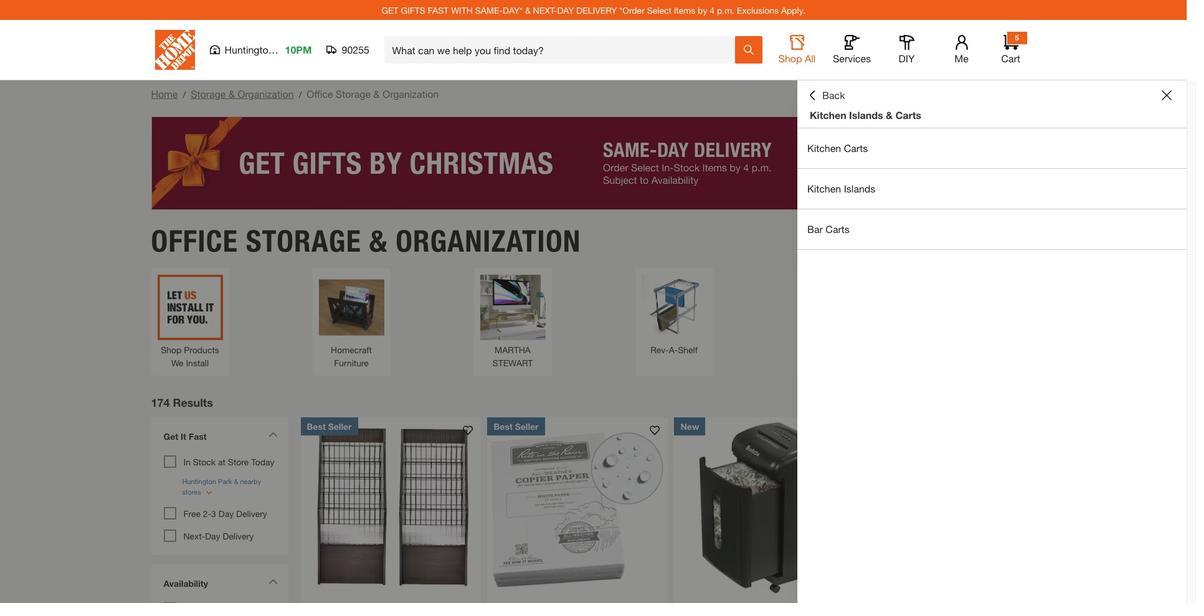 Task type: describe. For each thing, give the bounding box(es) containing it.
home
[[151, 88, 178, 100]]

shop for shop products we install
[[161, 344, 182, 355]]

0 vertical spatial office
[[307, 88, 333, 100]]

me
[[955, 52, 969, 64]]

free
[[183, 508, 201, 519]]

delivery
[[577, 5, 617, 15]]

gifts
[[401, 5, 425, 15]]

seller for wooden free standing 6-tier display literature brochure magazine rack in black (2-pack) image
[[328, 421, 352, 431]]

storage & organization link
[[191, 88, 294, 100]]

park
[[277, 44, 297, 55]]

diy button
[[887, 35, 927, 65]]

next-
[[183, 531, 205, 541]]

1 vertical spatial delivery
[[223, 531, 254, 541]]

best for all-weather 8-1/2 in. x 11 in. 20 lbs. bulk copier paper, white (500-sheet pack) image
[[494, 421, 513, 431]]

stewart
[[493, 357, 533, 368]]

services
[[833, 52, 871, 64]]

with
[[451, 5, 473, 15]]

availability
[[164, 578, 208, 588]]

shop all button
[[777, 35, 817, 65]]

rev-
[[651, 344, 669, 355]]

0 vertical spatial day
[[219, 508, 234, 519]]

wooden free standing 6-tier display literature brochure magazine rack in black (2-pack) image
[[301, 417, 481, 598]]

1 / from the left
[[183, 89, 186, 100]]

the home depot logo image
[[155, 30, 195, 70]]

it
[[181, 431, 186, 441]]

in stock at store today
[[183, 456, 274, 467]]

kitchen islands
[[807, 183, 876, 194]]

we
[[171, 357, 184, 368]]

fast
[[428, 5, 449, 15]]

at
[[218, 456, 225, 467]]

sponsored banner image
[[151, 117, 1036, 210]]

martha stewart image
[[480, 274, 545, 340]]

get it fast
[[164, 431, 207, 441]]

day
[[557, 5, 574, 15]]

products
[[184, 344, 219, 355]]

same-
[[475, 5, 503, 15]]

new
[[681, 421, 699, 431]]

rev-a-shelf
[[651, 344, 698, 355]]

availability link
[[157, 570, 282, 599]]

martha stewart link
[[480, 274, 545, 369]]

shop for shop all
[[779, 52, 802, 64]]

martha
[[495, 344, 531, 355]]

home / storage & organization / office storage & organization
[[151, 88, 439, 100]]

me button
[[942, 35, 982, 65]]

p.m.
[[717, 5, 735, 15]]

30 l/7.9 gal. paper shredder cross cut document shredder for credit card/cd/junk mail shredder for office home image
[[674, 417, 855, 598]]

174
[[151, 395, 170, 409]]

best seller for wooden free standing 6-tier display literature brochure magazine rack in black (2-pack) image
[[307, 421, 352, 431]]

0 vertical spatial carts
[[896, 109, 921, 121]]

90255
[[342, 44, 369, 55]]

apply.
[[781, 5, 805, 15]]

best seller for all-weather 8-1/2 in. x 11 in. 20 lbs. bulk copier paper, white (500-sheet pack) image
[[494, 421, 539, 431]]

4
[[710, 5, 715, 15]]

homecraft furniture link
[[319, 274, 384, 369]]

1 vertical spatial office
[[151, 223, 238, 259]]

get it fast link
[[157, 423, 282, 452]]

shop products we install
[[161, 344, 219, 368]]

0 vertical spatial delivery
[[236, 508, 267, 519]]

free 2-3 day delivery
[[183, 508, 267, 519]]

3
[[211, 508, 216, 519]]

results
[[173, 395, 213, 409]]

exclusions
[[737, 5, 779, 15]]

shelf
[[678, 344, 698, 355]]

10pm
[[285, 44, 312, 55]]

bar carts
[[807, 223, 850, 235]]

diy
[[899, 52, 915, 64]]

2 / from the left
[[299, 89, 302, 100]]



Task type: locate. For each thing, give the bounding box(es) containing it.
1 horizontal spatial office
[[307, 88, 333, 100]]

next-day delivery
[[183, 531, 254, 541]]

carts right bar
[[826, 223, 850, 235]]

delivery down free 2-3 day delivery link
[[223, 531, 254, 541]]

day*
[[503, 5, 523, 15]]

islands
[[849, 109, 883, 121], [844, 183, 876, 194]]

5
[[1015, 33, 1019, 42]]

1 vertical spatial day
[[205, 531, 220, 541]]

&
[[525, 5, 531, 15], [229, 88, 235, 100], [374, 88, 380, 100], [886, 109, 893, 121], [369, 223, 388, 259]]

kitchen for kitchen islands
[[807, 183, 841, 194]]

2 vertical spatial kitchen
[[807, 183, 841, 194]]

furniture
[[334, 357, 369, 368]]

1 best seller from the left
[[307, 421, 352, 431]]

1 horizontal spatial best seller
[[494, 421, 539, 431]]

office storage & organization
[[151, 223, 581, 259]]

0 horizontal spatial best
[[307, 421, 326, 431]]

2 seller from the left
[[515, 421, 539, 431]]

0 horizontal spatial shop
[[161, 344, 182, 355]]

store
[[228, 456, 249, 467]]

feedback link image
[[1179, 211, 1196, 278]]

islands for kitchen islands
[[844, 183, 876, 194]]

menu containing kitchen carts
[[797, 128, 1187, 250]]

2 vertical spatial carts
[[826, 223, 850, 235]]

islands up kitchen carts
[[849, 109, 883, 121]]

1 seller from the left
[[328, 421, 352, 431]]

kitchen islands & carts
[[810, 109, 921, 121]]

kitchen carts link
[[797, 128, 1187, 168]]

kitchen up bar carts
[[807, 183, 841, 194]]

storage
[[191, 88, 226, 100], [336, 88, 371, 100], [246, 223, 361, 259]]

kitchen down back button
[[810, 109, 846, 121]]

a-
[[669, 344, 678, 355]]

/
[[183, 89, 186, 100], [299, 89, 302, 100]]

90255 button
[[327, 44, 370, 56]]

back
[[822, 89, 845, 101]]

2-
[[203, 508, 211, 519]]

islands inside "kitchen islands" link
[[844, 183, 876, 194]]

rev a shelf image
[[641, 274, 707, 340]]

0 horizontal spatial seller
[[328, 421, 352, 431]]

174 results
[[151, 395, 213, 409]]

cart 5
[[1001, 33, 1020, 64]]

get
[[382, 5, 399, 15]]

shop all
[[779, 52, 816, 64]]

carts down kitchen islands & carts
[[844, 142, 868, 154]]

delivery right the 3
[[236, 508, 267, 519]]

carts down diy
[[896, 109, 921, 121]]

cart
[[1001, 52, 1020, 64]]

*order
[[619, 5, 645, 15]]

get
[[164, 431, 178, 441]]

shop inside shop products we install
[[161, 344, 182, 355]]

carts
[[896, 109, 921, 121], [844, 142, 868, 154], [826, 223, 850, 235]]

next-
[[533, 5, 557, 15]]

by
[[698, 5, 707, 15]]

free 2-3 day delivery link
[[183, 508, 267, 519]]

0 horizontal spatial /
[[183, 89, 186, 100]]

seller
[[328, 421, 352, 431], [515, 421, 539, 431]]

huntington
[[225, 44, 274, 55]]

day down the 3
[[205, 531, 220, 541]]

1 horizontal spatial seller
[[515, 421, 539, 431]]

0 horizontal spatial best seller
[[307, 421, 352, 431]]

kitchen islands link
[[797, 169, 1187, 209]]

services button
[[832, 35, 872, 65]]

seller for all-weather 8-1/2 in. x 11 in. 20 lbs. bulk copier paper, white (500-sheet pack) image
[[515, 421, 539, 431]]

homecraft
[[331, 344, 372, 355]]

shop up we at the left of the page
[[161, 344, 182, 355]]

fast
[[189, 431, 207, 441]]

items
[[674, 5, 695, 15]]

bar carts link
[[797, 209, 1187, 249]]

carts for kitchen carts
[[844, 142, 868, 154]]

delivery
[[236, 508, 267, 519], [223, 531, 254, 541]]

/ down 10pm
[[299, 89, 302, 100]]

shop left all
[[779, 52, 802, 64]]

kitchen
[[810, 109, 846, 121], [807, 142, 841, 154], [807, 183, 841, 194]]

organization
[[238, 88, 294, 100], [383, 88, 439, 100], [396, 223, 581, 259]]

What can we help you find today? search field
[[392, 37, 734, 63]]

1 vertical spatial carts
[[844, 142, 868, 154]]

select
[[647, 5, 672, 15]]

menu
[[797, 128, 1187, 250]]

today
[[251, 456, 274, 467]]

0 vertical spatial islands
[[849, 109, 883, 121]]

shop inside button
[[779, 52, 802, 64]]

1 best from the left
[[307, 421, 326, 431]]

bar
[[807, 223, 823, 235]]

0 vertical spatial kitchen
[[810, 109, 846, 121]]

day right the 3
[[219, 508, 234, 519]]

1 horizontal spatial /
[[299, 89, 302, 100]]

get gifts fast with same-day* & next-day delivery *order select items by 4 p.m. exclusions apply.
[[382, 5, 805, 15]]

best for wooden free standing 6-tier display literature brochure magazine rack in black (2-pack) image
[[307, 421, 326, 431]]

1 vertical spatial kitchen
[[807, 142, 841, 154]]

1 vertical spatial islands
[[844, 183, 876, 194]]

2 best from the left
[[494, 421, 513, 431]]

islands down kitchen carts
[[844, 183, 876, 194]]

martha stewart
[[493, 344, 533, 368]]

shop products we install image
[[157, 274, 223, 340]]

1 vertical spatial shop
[[161, 344, 182, 355]]

best seller
[[307, 421, 352, 431], [494, 421, 539, 431]]

kitchen for kitchen carts
[[807, 142, 841, 154]]

in stock at store today link
[[183, 456, 274, 467]]

install
[[186, 357, 209, 368]]

drawer close image
[[1162, 90, 1172, 100]]

kitchen for kitchen islands & carts
[[810, 109, 846, 121]]

carts for bar carts
[[826, 223, 850, 235]]

day
[[219, 508, 234, 519], [205, 531, 220, 541]]

in
[[183, 456, 191, 467]]

kitchen up kitchen islands
[[807, 142, 841, 154]]

2 best seller from the left
[[494, 421, 539, 431]]

rev-a-shelf link
[[641, 274, 707, 356]]

homecraft furniture image
[[319, 274, 384, 340]]

shop
[[779, 52, 802, 64], [161, 344, 182, 355]]

huntington park
[[225, 44, 297, 55]]

/ right home link
[[183, 89, 186, 100]]

kitchen carts
[[807, 142, 868, 154]]

home link
[[151, 88, 178, 100]]

1 horizontal spatial shop
[[779, 52, 802, 64]]

next-day delivery link
[[183, 531, 254, 541]]

1 horizontal spatial best
[[494, 421, 513, 431]]

back button
[[807, 89, 845, 102]]

shop products we install link
[[157, 274, 223, 369]]

stock
[[193, 456, 216, 467]]

homecraft furniture
[[331, 344, 372, 368]]

all-weather 8-1/2 in. x 11 in. 20 lbs. bulk copier paper, white (500-sheet pack) image
[[488, 417, 668, 598]]

islands for kitchen islands & carts
[[849, 109, 883, 121]]

best
[[307, 421, 326, 431], [494, 421, 513, 431]]

0 vertical spatial shop
[[779, 52, 802, 64]]

0 horizontal spatial office
[[151, 223, 238, 259]]

all
[[805, 52, 816, 64]]



Task type: vqa. For each thing, say whether or not it's contained in the screenshot.
Husky 'link'
no



